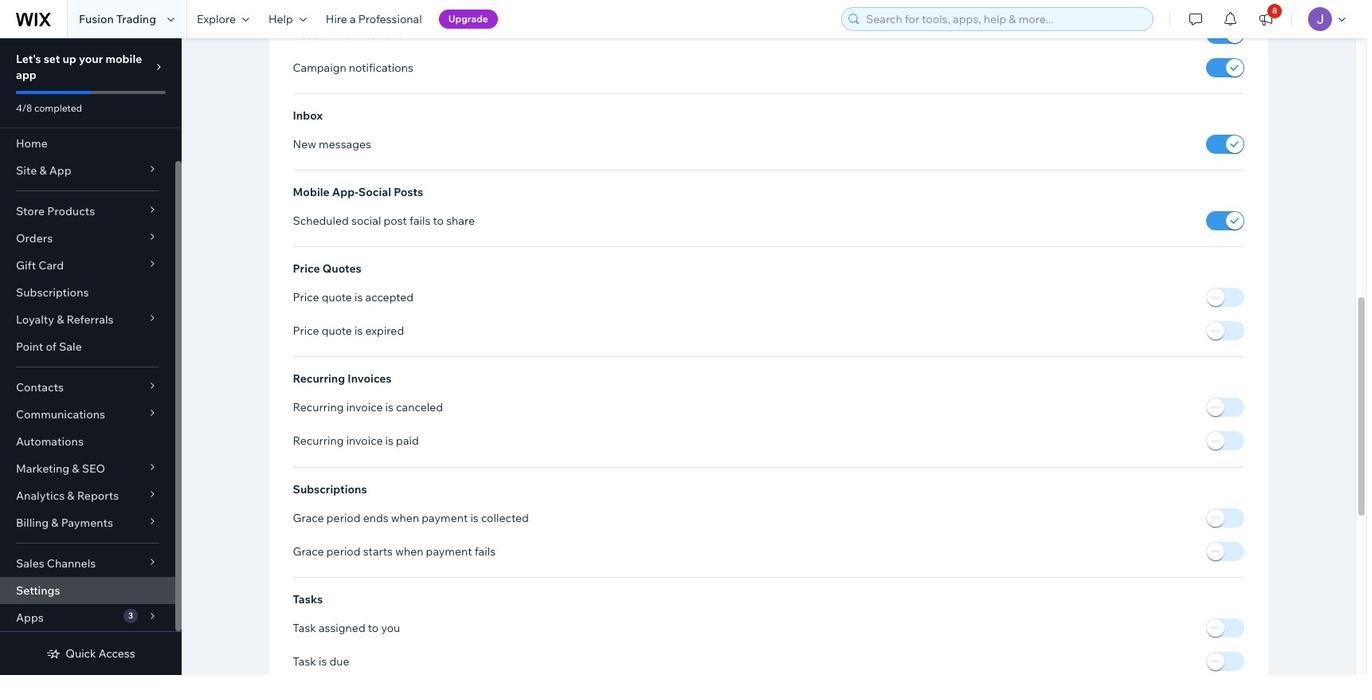 Task type: locate. For each thing, give the bounding box(es) containing it.
1 vertical spatial when
[[396, 544, 424, 558]]

app-
[[332, 185, 359, 200]]

period left starts
[[327, 544, 361, 558]]

recurring down 'recurring invoice is canceled'
[[293, 434, 344, 448]]

0 horizontal spatial fails
[[410, 214, 431, 228]]

price quote is expired
[[293, 324, 404, 338]]

a
[[350, 12, 356, 26]]

0 vertical spatial task
[[293, 621, 316, 635]]

invoice
[[346, 401, 383, 415], [346, 434, 383, 448]]

price left quotes
[[293, 262, 320, 276]]

1 vertical spatial payment
[[426, 544, 472, 558]]

payment left collected at bottom left
[[422, 511, 468, 525]]

price for price quote is expired
[[293, 324, 319, 338]]

home
[[16, 136, 48, 151]]

new messages
[[293, 137, 371, 152]]

& inside 'popup button'
[[72, 462, 79, 476]]

mobile
[[106, 52, 142, 66]]

price down price quotes
[[293, 290, 319, 305]]

1 vertical spatial period
[[327, 544, 361, 558]]

task is due
[[293, 654, 350, 669]]

& left reports
[[67, 489, 75, 503]]

invoice down 'recurring invoice is canceled'
[[346, 434, 383, 448]]

your
[[79, 52, 103, 66]]

period
[[327, 511, 361, 525], [327, 544, 361, 558]]

quote down the price quote is accepted
[[322, 324, 352, 338]]

2 vertical spatial recurring
[[293, 434, 344, 448]]

sales
[[16, 556, 44, 571]]

1 vertical spatial price
[[293, 290, 319, 305]]

seo
[[82, 462, 105, 476]]

reports
[[77, 489, 119, 503]]

app
[[49, 163, 71, 178]]

0 horizontal spatial to
[[368, 621, 379, 635]]

1 vertical spatial subscriptions
[[293, 482, 367, 496]]

& inside 'dropdown button'
[[39, 163, 47, 178]]

0 vertical spatial price
[[293, 262, 320, 276]]

to left you
[[368, 621, 379, 635]]

professional
[[359, 12, 422, 26]]

0 horizontal spatial subscriptions
[[16, 285, 89, 300]]

0 vertical spatial fails
[[410, 214, 431, 228]]

payments
[[61, 516, 113, 530]]

settings
[[16, 584, 60, 598]]

billing & payments button
[[0, 509, 175, 537]]

new
[[293, 137, 316, 152]]

is left expired
[[355, 324, 363, 338]]

messages
[[319, 137, 371, 152]]

upgrade button
[[439, 10, 498, 29]]

& left the seo
[[72, 462, 79, 476]]

inbox
[[293, 109, 323, 123]]

collected
[[481, 511, 529, 525]]

home link
[[0, 130, 175, 157]]

is for accepted
[[355, 290, 363, 305]]

1 vertical spatial grace
[[293, 544, 324, 558]]

1 horizontal spatial fails
[[475, 544, 496, 558]]

when right the ends
[[391, 511, 419, 525]]

grace period ends when payment is collected
[[293, 511, 529, 525]]

subscriptions up the ends
[[293, 482, 367, 496]]

period for starts
[[327, 544, 361, 558]]

orders
[[16, 231, 53, 246]]

2 task from the top
[[293, 654, 316, 669]]

1 grace from the top
[[293, 511, 324, 525]]

1 period from the top
[[327, 511, 361, 525]]

up
[[63, 52, 76, 66]]

hire
[[326, 12, 348, 26]]

grace up the tasks
[[293, 544, 324, 558]]

completed
[[34, 102, 82, 114]]

payment for fails
[[426, 544, 472, 558]]

site
[[16, 163, 37, 178]]

0 vertical spatial recurring
[[293, 372, 345, 386]]

0 vertical spatial notifications
[[339, 27, 403, 42]]

2 recurring from the top
[[293, 401, 344, 415]]

card
[[39, 258, 64, 273]]

to
[[433, 214, 444, 228], [368, 621, 379, 635]]

period left the ends
[[327, 511, 361, 525]]

you
[[381, 621, 400, 635]]

recurring for recurring invoice is canceled
[[293, 401, 344, 415]]

recurring for recurring invoices
[[293, 372, 345, 386]]

orders button
[[0, 225, 175, 252]]

1 price from the top
[[293, 262, 320, 276]]

1 vertical spatial invoice
[[346, 434, 383, 448]]

& inside dropdown button
[[57, 313, 64, 327]]

0 vertical spatial quote
[[322, 290, 352, 305]]

recurring left invoices
[[293, 372, 345, 386]]

2 price from the top
[[293, 290, 319, 305]]

1 task from the top
[[293, 621, 316, 635]]

sales channels
[[16, 556, 96, 571]]

1 vertical spatial recurring
[[293, 401, 344, 415]]

store products
[[16, 204, 95, 218]]

is left canceled
[[386, 401, 394, 415]]

1 vertical spatial to
[[368, 621, 379, 635]]

billing & payments
[[16, 516, 113, 530]]

grace left the ends
[[293, 511, 324, 525]]

& right loyalty
[[57, 313, 64, 327]]

is left accepted
[[355, 290, 363, 305]]

recurring invoice is paid
[[293, 434, 419, 448]]

1 recurring from the top
[[293, 372, 345, 386]]

notifications for campaign notifications
[[349, 61, 414, 75]]

subscriptions down card
[[16, 285, 89, 300]]

2 quote from the top
[[322, 324, 352, 338]]

fails right the post
[[410, 214, 431, 228]]

& for site
[[39, 163, 47, 178]]

is left paid
[[386, 434, 394, 448]]

0 vertical spatial period
[[327, 511, 361, 525]]

marketing & seo button
[[0, 455, 175, 482]]

0 vertical spatial invoice
[[346, 401, 383, 415]]

quote
[[322, 290, 352, 305], [322, 324, 352, 338]]

3 recurring from the top
[[293, 434, 344, 448]]

1 vertical spatial task
[[293, 654, 316, 669]]

social
[[352, 214, 381, 228]]

starts
[[363, 544, 393, 558]]

contacts
[[16, 380, 64, 395]]

2 vertical spatial price
[[293, 324, 319, 338]]

2 invoice from the top
[[346, 434, 383, 448]]

analytics
[[16, 489, 65, 503]]

8 button
[[1249, 0, 1284, 38]]

invoice for canceled
[[346, 401, 383, 415]]

0 vertical spatial subscriptions
[[16, 285, 89, 300]]

post
[[384, 214, 407, 228]]

invoices
[[348, 372, 392, 386]]

of
[[46, 340, 57, 354]]

subscriptions
[[16, 285, 89, 300], [293, 482, 367, 496]]

0 vertical spatial when
[[391, 511, 419, 525]]

quote down quotes
[[322, 290, 352, 305]]

2 period from the top
[[327, 544, 361, 558]]

subscriptions link
[[0, 279, 175, 306]]

scheduled
[[293, 214, 349, 228]]

invoice for paid
[[346, 434, 383, 448]]

recurring down recurring invoices
[[293, 401, 344, 415]]

task down the tasks
[[293, 621, 316, 635]]

notifications down the hire a professional
[[339, 27, 403, 42]]

assigned
[[319, 621, 366, 635]]

&
[[39, 163, 47, 178], [57, 313, 64, 327], [72, 462, 79, 476], [67, 489, 75, 503], [51, 516, 59, 530]]

referrals
[[67, 313, 114, 327]]

3 price from the top
[[293, 324, 319, 338]]

when right starts
[[396, 544, 424, 558]]

when for ends
[[391, 511, 419, 525]]

ends
[[363, 511, 389, 525]]

when
[[391, 511, 419, 525], [396, 544, 424, 558]]

& right site
[[39, 163, 47, 178]]

price
[[293, 262, 320, 276], [293, 290, 319, 305], [293, 324, 319, 338]]

gift card button
[[0, 252, 175, 279]]

1 vertical spatial fails
[[475, 544, 496, 558]]

4/8 completed
[[16, 102, 82, 114]]

to left share
[[433, 214, 444, 228]]

price down the price quote is accepted
[[293, 324, 319, 338]]

recurring for recurring invoice is paid
[[293, 434, 344, 448]]

payment down the grace period ends when payment is collected
[[426, 544, 472, 558]]

1 vertical spatial quote
[[322, 324, 352, 338]]

notifications
[[339, 27, 403, 42], [349, 61, 414, 75]]

automations link
[[0, 428, 175, 455]]

help button
[[259, 0, 316, 38]]

0 vertical spatial payment
[[422, 511, 468, 525]]

quote for expired
[[322, 324, 352, 338]]

4/8
[[16, 102, 32, 114]]

0 vertical spatial to
[[433, 214, 444, 228]]

& right billing
[[51, 516, 59, 530]]

loyalty & referrals button
[[0, 306, 175, 333]]

apps
[[16, 611, 44, 625]]

notifications down account notifications on the left top of the page
[[349, 61, 414, 75]]

contacts button
[[0, 374, 175, 401]]

2 grace from the top
[[293, 544, 324, 558]]

invoice down invoices
[[346, 401, 383, 415]]

recurring invoices
[[293, 372, 392, 386]]

task left the due
[[293, 654, 316, 669]]

price quotes
[[293, 262, 362, 276]]

0 vertical spatial grace
[[293, 511, 324, 525]]

1 quote from the top
[[322, 290, 352, 305]]

scheduled social post fails to share
[[293, 214, 475, 228]]

1 invoice from the top
[[346, 401, 383, 415]]

1 vertical spatial notifications
[[349, 61, 414, 75]]

fails down collected at bottom left
[[475, 544, 496, 558]]

paid
[[396, 434, 419, 448]]



Task type: describe. For each thing, give the bounding box(es) containing it.
automations
[[16, 434, 84, 449]]

grace for grace period ends when payment is collected
[[293, 511, 324, 525]]

1 horizontal spatial subscriptions
[[293, 482, 367, 496]]

price quote is accepted
[[293, 290, 414, 305]]

is for expired
[[355, 324, 363, 338]]

canceled
[[396, 401, 443, 415]]

& for loyalty
[[57, 313, 64, 327]]

marketing & seo
[[16, 462, 105, 476]]

8
[[1273, 6, 1278, 16]]

communications button
[[0, 401, 175, 428]]

period for ends
[[327, 511, 361, 525]]

payment for is
[[422, 511, 468, 525]]

campaign
[[293, 61, 347, 75]]

sales channels button
[[0, 550, 175, 577]]

account
[[293, 27, 336, 42]]

is for canceled
[[386, 401, 394, 415]]

communications
[[16, 407, 105, 422]]

expired
[[366, 324, 404, 338]]

campaign notifications
[[293, 61, 414, 75]]

subscriptions inside sidebar element
[[16, 285, 89, 300]]

site & app
[[16, 163, 71, 178]]

quick access button
[[46, 647, 135, 661]]

upgrade
[[449, 13, 489, 25]]

products
[[47, 204, 95, 218]]

let's
[[16, 52, 41, 66]]

task for task is due
[[293, 654, 316, 669]]

quick access
[[66, 647, 135, 661]]

point of sale
[[16, 340, 82, 354]]

access
[[99, 647, 135, 661]]

recurring invoice is canceled
[[293, 401, 443, 415]]

hire a professional
[[326, 12, 422, 26]]

quick
[[66, 647, 96, 661]]

mobile
[[293, 185, 330, 200]]

grace period starts when payment fails
[[293, 544, 496, 558]]

& for analytics
[[67, 489, 75, 503]]

account notifications
[[293, 27, 403, 42]]

analytics & reports button
[[0, 482, 175, 509]]

app
[[16, 68, 37, 82]]

trading
[[116, 12, 156, 26]]

mobile app-social posts
[[293, 185, 424, 200]]

marketing
[[16, 462, 70, 476]]

explore
[[197, 12, 236, 26]]

gift
[[16, 258, 36, 273]]

channels
[[47, 556, 96, 571]]

help
[[269, 12, 293, 26]]

is left collected at bottom left
[[471, 511, 479, 525]]

Search for tools, apps, help & more... field
[[862, 8, 1149, 30]]

share
[[447, 214, 475, 228]]

posts
[[394, 185, 424, 200]]

loyalty
[[16, 313, 54, 327]]

site & app button
[[0, 157, 175, 184]]

set
[[44, 52, 60, 66]]

store products button
[[0, 198, 175, 225]]

fusion
[[79, 12, 114, 26]]

price for price quotes
[[293, 262, 320, 276]]

1 horizontal spatial to
[[433, 214, 444, 228]]

tasks
[[293, 592, 323, 606]]

due
[[330, 654, 350, 669]]

grace for grace period starts when payment fails
[[293, 544, 324, 558]]

fusion trading
[[79, 12, 156, 26]]

let's set up your mobile app
[[16, 52, 142, 82]]

billing
[[16, 516, 49, 530]]

notifications for account notifications
[[339, 27, 403, 42]]

when for starts
[[396, 544, 424, 558]]

point of sale link
[[0, 333, 175, 360]]

analytics & reports
[[16, 489, 119, 503]]

loyalty & referrals
[[16, 313, 114, 327]]

gift card
[[16, 258, 64, 273]]

price for price quote is accepted
[[293, 290, 319, 305]]

settings link
[[0, 577, 175, 604]]

sale
[[59, 340, 82, 354]]

task for task assigned to you
[[293, 621, 316, 635]]

point
[[16, 340, 43, 354]]

& for billing
[[51, 516, 59, 530]]

hire a professional link
[[316, 0, 432, 38]]

3
[[128, 611, 133, 621]]

quote for accepted
[[322, 290, 352, 305]]

quotes
[[323, 262, 362, 276]]

& for marketing
[[72, 462, 79, 476]]

is for paid
[[386, 434, 394, 448]]

task assigned to you
[[293, 621, 400, 635]]

store
[[16, 204, 45, 218]]

sidebar element
[[0, 38, 182, 675]]

is left the due
[[319, 654, 327, 669]]



Task type: vqa. For each thing, say whether or not it's contained in the screenshot.
Search for tools, apps, help & more... field
yes



